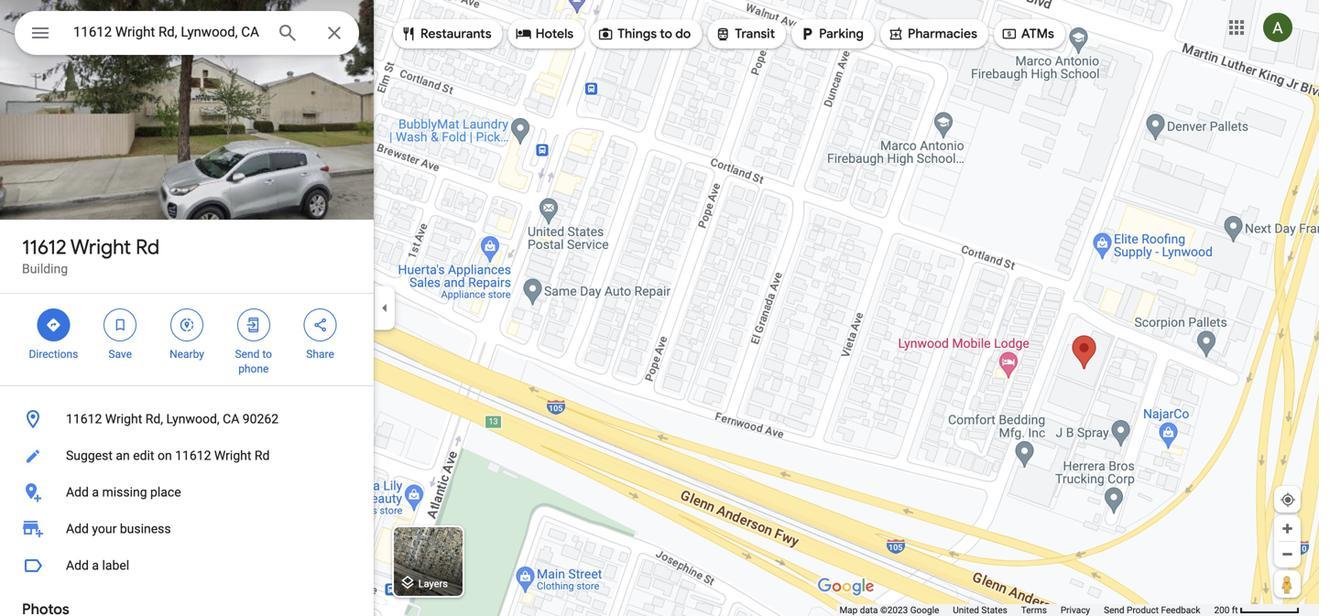Task type: describe. For each thing, give the bounding box(es) containing it.
lynwood,
[[166, 412, 220, 427]]


[[799, 24, 816, 44]]

hotels
[[536, 26, 574, 42]]

data
[[860, 605, 878, 616]]

your
[[92, 522, 117, 537]]

add a missing place
[[66, 485, 181, 500]]

feedback
[[1161, 605, 1201, 616]]

add a missing place button
[[0, 475, 374, 511]]

privacy
[[1061, 605, 1091, 616]]


[[598, 24, 614, 44]]

 button
[[15, 11, 66, 59]]

show your location image
[[1280, 492, 1297, 509]]


[[1002, 24, 1018, 44]]

nearby
[[170, 348, 204, 361]]

ca
[[223, 412, 239, 427]]

privacy button
[[1061, 605, 1091, 617]]

©2023
[[881, 605, 908, 616]]

label
[[102, 559, 129, 574]]

restaurants
[[421, 26, 492, 42]]

states
[[982, 605, 1008, 616]]

add a label
[[66, 559, 129, 574]]

 parking
[[799, 24, 864, 44]]

to inside send to phone
[[262, 348, 272, 361]]

save
[[108, 348, 132, 361]]


[[112, 315, 128, 335]]

200 ft
[[1215, 605, 1238, 616]]

11612 wright rd, lynwood, ca 90262 button
[[0, 401, 374, 438]]


[[245, 315, 262, 335]]

to inside the  things to do
[[660, 26, 673, 42]]

add for add a label
[[66, 559, 89, 574]]

2 vertical spatial 11612
[[175, 449, 211, 464]]

phone
[[238, 363, 269, 376]]


[[715, 24, 732, 44]]

 pharmacies
[[888, 24, 978, 44]]

missing
[[102, 485, 147, 500]]

90262
[[243, 412, 279, 427]]

a for missing
[[92, 485, 99, 500]]

11612 wright rd building
[[22, 235, 160, 277]]


[[312, 315, 329, 335]]

product
[[1127, 605, 1159, 616]]

terms button
[[1022, 605, 1047, 617]]


[[179, 315, 195, 335]]

 search field
[[15, 11, 359, 59]]

show street view coverage image
[[1275, 571, 1301, 598]]

rd inside button
[[255, 449, 270, 464]]

edit
[[133, 449, 154, 464]]

add for add a missing place
[[66, 485, 89, 500]]

pharmacies
[[908, 26, 978, 42]]

directions
[[29, 348, 78, 361]]


[[400, 24, 417, 44]]

building
[[22, 262, 68, 277]]

map data ©2023 google
[[840, 605, 940, 616]]

place
[[150, 485, 181, 500]]

layers
[[419, 579, 448, 590]]

send product feedback button
[[1104, 605, 1201, 617]]

transit
[[735, 26, 775, 42]]

an
[[116, 449, 130, 464]]

suggest an edit on 11612 wright rd button
[[0, 438, 374, 475]]

google account: angela cha  
(angela.cha@adept.ai) image
[[1264, 13, 1293, 42]]

send for send product feedback
[[1104, 605, 1125, 616]]

11612 wright rd, lynwood, ca 90262
[[66, 412, 279, 427]]

200
[[1215, 605, 1230, 616]]

a for label
[[92, 559, 99, 574]]



Task type: locate. For each thing, give the bounding box(es) containing it.
11612 inside 11612 wright rd building
[[22, 235, 67, 260]]

atms
[[1022, 26, 1055, 42]]

wright
[[70, 235, 131, 260], [105, 412, 142, 427], [214, 449, 252, 464]]

add left your
[[66, 522, 89, 537]]

11612 right on
[[175, 449, 211, 464]]

None field
[[73, 21, 262, 43]]

rd
[[136, 235, 160, 260], [255, 449, 270, 464]]

2 a from the top
[[92, 559, 99, 574]]

send up 'phone'
[[235, 348, 260, 361]]

footer
[[840, 605, 1215, 617]]

11612 up building
[[22, 235, 67, 260]]

to left do
[[660, 26, 673, 42]]

send for send to phone
[[235, 348, 260, 361]]

do
[[676, 26, 691, 42]]

0 vertical spatial add
[[66, 485, 89, 500]]

on
[[158, 449, 172, 464]]

wright up  in the left bottom of the page
[[70, 235, 131, 260]]

add your business
[[66, 522, 171, 537]]

2 add from the top
[[66, 522, 89, 537]]

11612 up suggest
[[66, 412, 102, 427]]

0 vertical spatial 11612
[[22, 235, 67, 260]]

terms
[[1022, 605, 1047, 616]]

3 add from the top
[[66, 559, 89, 574]]

none field inside "11612 wright rd, lynwood, ca 90262" field
[[73, 21, 262, 43]]

add left 'label'
[[66, 559, 89, 574]]

things
[[618, 26, 657, 42]]

11612 Wright Rd, Lynwood, CA 90262 field
[[15, 11, 359, 55]]

footer inside google maps element
[[840, 605, 1215, 617]]

2 vertical spatial add
[[66, 559, 89, 574]]

send to phone
[[235, 348, 272, 376]]

ft
[[1232, 605, 1238, 616]]

google
[[911, 605, 940, 616]]

send inside send to phone
[[235, 348, 260, 361]]

1 a from the top
[[92, 485, 99, 500]]

 things to do
[[598, 24, 691, 44]]


[[888, 24, 904, 44]]

 hotels
[[516, 24, 574, 44]]

a left 'label'
[[92, 559, 99, 574]]

zoom in image
[[1281, 522, 1295, 536]]

11612 wright rd main content
[[0, 0, 374, 617]]

0 vertical spatial to
[[660, 26, 673, 42]]

wright for rd,
[[105, 412, 142, 427]]

0 horizontal spatial to
[[262, 348, 272, 361]]

wright for rd
[[70, 235, 131, 260]]

add a label button
[[0, 548, 374, 585]]


[[45, 315, 62, 335]]

1 vertical spatial send
[[1104, 605, 1125, 616]]

1 vertical spatial to
[[262, 348, 272, 361]]

200 ft button
[[1215, 605, 1300, 616]]

send left product
[[1104, 605, 1125, 616]]

send
[[235, 348, 260, 361], [1104, 605, 1125, 616]]

0 vertical spatial send
[[235, 348, 260, 361]]

 restaurants
[[400, 24, 492, 44]]

add
[[66, 485, 89, 500], [66, 522, 89, 537], [66, 559, 89, 574]]

share
[[306, 348, 334, 361]]

united states button
[[953, 605, 1008, 617]]

footer containing map data ©2023 google
[[840, 605, 1215, 617]]


[[516, 24, 532, 44]]

0 horizontal spatial rd
[[136, 235, 160, 260]]

1 vertical spatial wright
[[105, 412, 142, 427]]

1 vertical spatial 11612
[[66, 412, 102, 427]]

to
[[660, 26, 673, 42], [262, 348, 272, 361]]

0 vertical spatial a
[[92, 485, 99, 500]]

1 vertical spatial rd
[[255, 449, 270, 464]]

united
[[953, 605, 980, 616]]

rd,
[[146, 412, 163, 427]]

a inside add a label button
[[92, 559, 99, 574]]

parking
[[819, 26, 864, 42]]

business
[[120, 522, 171, 537]]

send product feedback
[[1104, 605, 1201, 616]]

rd inside 11612 wright rd building
[[136, 235, 160, 260]]

add down suggest
[[66, 485, 89, 500]]

1 vertical spatial add
[[66, 522, 89, 537]]

suggest
[[66, 449, 113, 464]]

wright down ca
[[214, 449, 252, 464]]

1 horizontal spatial to
[[660, 26, 673, 42]]

add your business link
[[0, 511, 374, 548]]

wright inside 11612 wright rd building
[[70, 235, 131, 260]]

1 horizontal spatial rd
[[255, 449, 270, 464]]

1 horizontal spatial send
[[1104, 605, 1125, 616]]

a
[[92, 485, 99, 500], [92, 559, 99, 574]]

a left missing
[[92, 485, 99, 500]]

 transit
[[715, 24, 775, 44]]

1 add from the top
[[66, 485, 89, 500]]

0 vertical spatial rd
[[136, 235, 160, 260]]


[[29, 20, 51, 46]]

wright left the rd,
[[105, 412, 142, 427]]

suggest an edit on 11612 wright rd
[[66, 449, 270, 464]]

add for add your business
[[66, 522, 89, 537]]

a inside add a missing place button
[[92, 485, 99, 500]]

11612
[[22, 235, 67, 260], [66, 412, 102, 427], [175, 449, 211, 464]]

2 vertical spatial wright
[[214, 449, 252, 464]]

zoom out image
[[1281, 548, 1295, 562]]

11612 for rd
[[22, 235, 67, 260]]

actions for 11612 wright rd region
[[0, 294, 374, 386]]

 atms
[[1002, 24, 1055, 44]]

google maps element
[[0, 0, 1320, 617]]

collapse side panel image
[[375, 298, 395, 318]]

to up 'phone'
[[262, 348, 272, 361]]

send inside button
[[1104, 605, 1125, 616]]

united states
[[953, 605, 1008, 616]]

0 vertical spatial wright
[[70, 235, 131, 260]]

1 vertical spatial a
[[92, 559, 99, 574]]

0 horizontal spatial send
[[235, 348, 260, 361]]

11612 for rd,
[[66, 412, 102, 427]]

map
[[840, 605, 858, 616]]



Task type: vqa. For each thing, say whether or not it's contained in the screenshot.
leftmost flights
no



